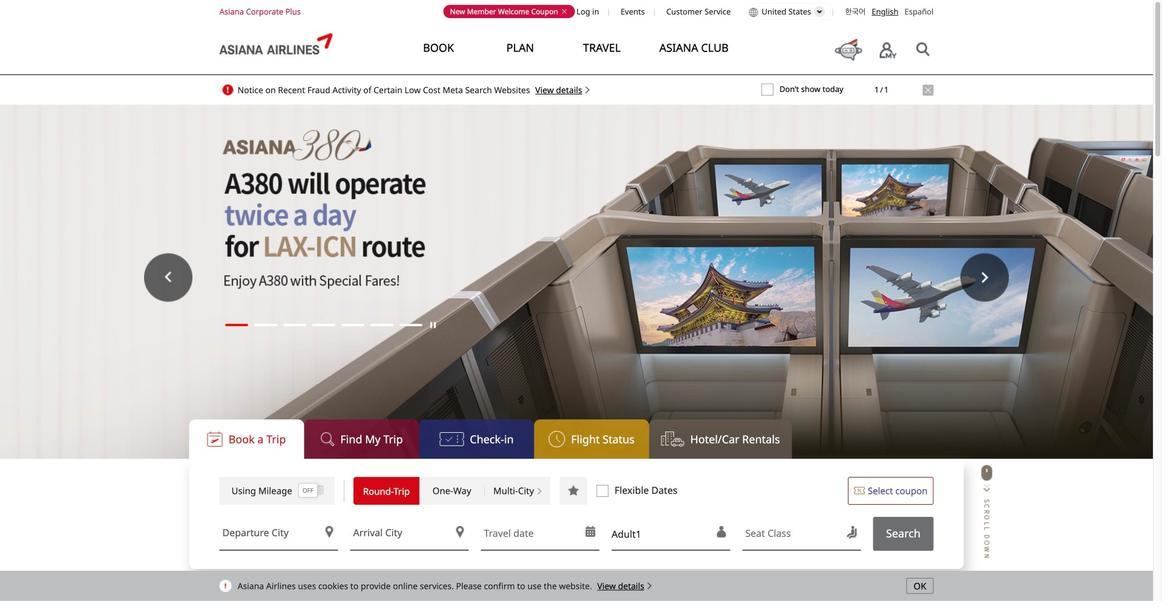 Task type: describe. For each thing, give the bounding box(es) containing it.
scroll down image
[[982, 467, 993, 559]]



Task type: locate. For each thing, give the bounding box(es) containing it.
Travel date text field
[[481, 517, 600, 551]]

정지(pause) image
[[431, 322, 436, 328]]

Seat Class text field
[[743, 517, 862, 551]]

None text field
[[220, 517, 338, 551], [350, 517, 469, 551], [612, 517, 731, 551], [220, 517, 338, 551], [350, 517, 469, 551], [612, 517, 731, 551]]



Task type: vqa. For each thing, say whether or not it's contained in the screenshot.
the left 31 link
no



